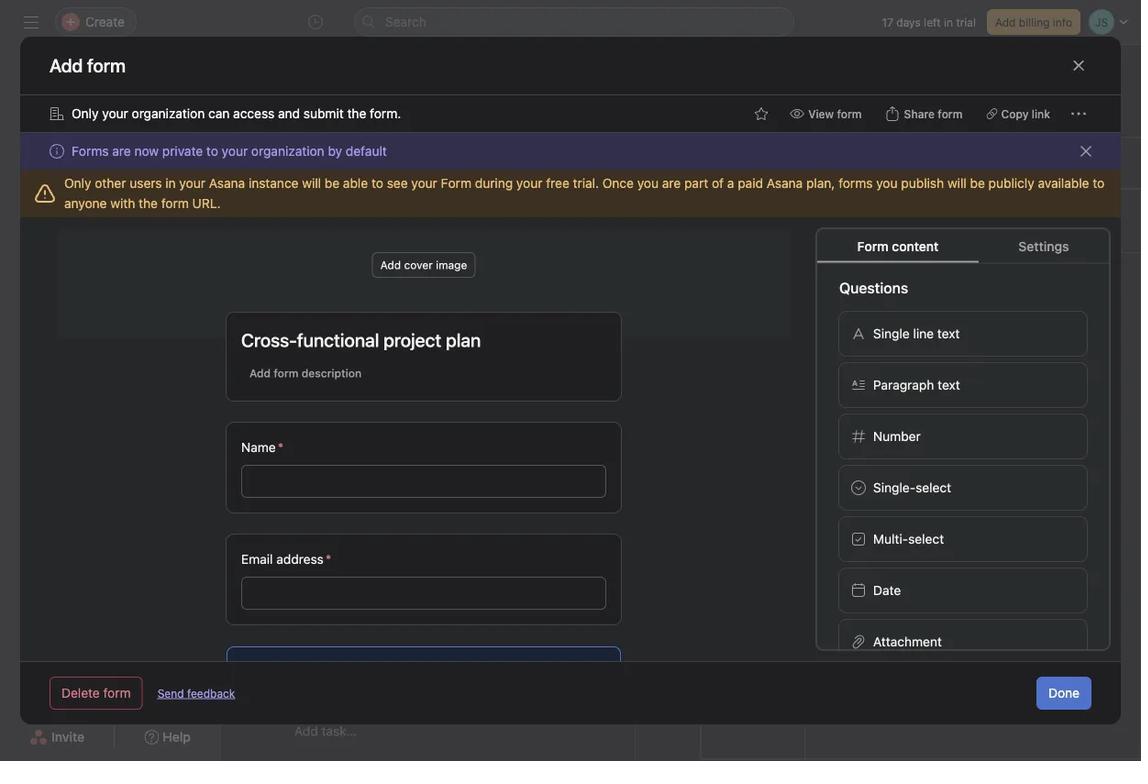 Task type: vqa. For each thing, say whether or not it's contained in the screenshot.
Single-
yes



Task type: describe. For each thing, give the bounding box(es) containing it.
team button
[[0, 453, 55, 472]]

free
[[546, 176, 570, 191]]

add to starred image
[[755, 106, 769, 121]]

to do button
[[273, 320, 310, 353]]

search
[[385, 14, 427, 29]]

0 horizontal spatial done button
[[273, 589, 308, 622]]

customize inside dropdown button
[[1057, 84, 1111, 97]]

reporting
[[48, 207, 106, 222]]

publicly
[[989, 176, 1035, 191]]

goals
[[48, 266, 81, 281]]

single-
[[874, 480, 916, 495]]

task templates
[[728, 636, 779, 665]]

cross- for cross-functional project plan link
[[48, 332, 88, 347]]

plan for cross-functional project plan button
[[862, 369, 887, 385]]

with
[[110, 196, 135, 211]]

email address *
[[241, 552, 332, 567]]

forms for forms are now private to your organization by default
[[72, 144, 109, 159]]

add form description
[[250, 367, 362, 380]]

share timeline with teammates cell
[[221, 426, 636, 460]]

name
[[241, 440, 276, 455]]

paragraph text
[[874, 377, 961, 392]]

can
[[208, 106, 230, 121]]

link
[[1032, 107, 1051, 120]]

customize button
[[1034, 78, 1120, 104]]

share form image
[[1041, 360, 1055, 374]]

cross- for cross-functional project plan button
[[862, 349, 902, 364]]

are inside only other users in your asana instance will be able to see your form during your free trial.  once you are part of a paid asana plan, forms you publish will be publicly available to anyone with the form url.
[[662, 176, 681, 191]]

section
[[330, 243, 381, 260]]

Schedule kickoff meeting text field
[[290, 401, 449, 419]]

invite button
[[17, 721, 97, 754]]

share form button
[[878, 101, 971, 127]]

description
[[302, 367, 362, 380]]

address
[[276, 552, 324, 567]]

publish
[[902, 176, 944, 191]]

projects
[[22, 301, 72, 316]]

part
[[685, 176, 709, 191]]

name
[[274, 200, 302, 213]]

project for cross-functional project plan button
[[964, 349, 1006, 364]]

add task… row for done
[[221, 629, 1142, 664]]

copy link
[[1002, 107, 1051, 120]]

attachment
[[874, 634, 942, 649]]

1 horizontal spatial form
[[858, 239, 889, 254]]

assignee
[[643, 200, 690, 213]]

1 vertical spatial customize
[[828, 210, 916, 232]]

1 asana from the left
[[209, 176, 245, 191]]

a inside only other users in your asana instance will be able to see your form during your free trial.  once you are part of a paid asana plan, forms you publish will be publicly available to anyone with the form url.
[[728, 176, 735, 191]]

of
[[712, 176, 724, 191]]

send feedback
[[158, 687, 235, 700]]

number
[[874, 429, 921, 444]]

do
[[293, 328, 310, 346]]

questions
[[840, 279, 909, 296]]

form.
[[370, 106, 401, 121]]

reporting link
[[11, 200, 209, 229]]

email
[[241, 552, 273, 567]]

portfolios
[[48, 236, 104, 251]]

and
[[278, 106, 300, 121]]

cell for schedule kickoff meeting cell
[[635, 393, 745, 427]]

form for add form
[[890, 301, 917, 316]]

template
[[987, 541, 1047, 558]]

category
[[1080, 200, 1128, 213]]

1 horizontal spatial to
[[372, 176, 384, 191]]

priority
[[862, 200, 899, 213]]

untitled section
[[273, 243, 381, 260]]

more actions image
[[1072, 106, 1087, 121]]

delete form
[[61, 686, 131, 701]]

add task template
[[923, 541, 1047, 558]]

form for view form
[[837, 107, 862, 120]]

add form button
[[828, 285, 1121, 331]]

private
[[162, 144, 203, 159]]

cross-functional project plan for cross-functional project plan button
[[862, 349, 1006, 385]]

3 add task… row from the top
[[221, 714, 1142, 749]]

1
[[457, 403, 462, 416]]

task… for done
[[322, 639, 357, 654]]

0 vertical spatial the
[[347, 106, 367, 121]]

forms for forms
[[828, 260, 871, 278]]

task for add task template
[[954, 541, 983, 558]]

projects element
[[0, 292, 220, 446]]

billing
[[1019, 16, 1050, 28]]

draft project brief cell
[[221, 360, 636, 394]]

once
[[603, 176, 634, 191]]

insights element
[[0, 167, 220, 292]]

during
[[475, 176, 513, 191]]

paid
[[738, 176, 764, 191]]

portfolios link
[[11, 229, 209, 259]]

task for add task
[[290, 157, 312, 170]]

3 task… from the top
[[322, 724, 357, 739]]

select for multi-
[[909, 531, 945, 546]]

form for add form description
[[274, 367, 299, 380]]

project inside add form dialog
[[384, 329, 442, 351]]

anyone
[[64, 196, 107, 211]]

content
[[892, 239, 939, 254]]

single-select
[[874, 480, 952, 495]]

to do
[[273, 328, 310, 346]]

functional inside add form dialog
[[297, 329, 379, 351]]

only other users in your asana instance will be able to see your form during your free trial.  once you are part of a paid asana plan, forms you publish will be publicly available to anyone with the form url.
[[64, 176, 1105, 211]]

add cover image
[[381, 259, 467, 272]]

3 add task… from the top
[[295, 724, 357, 739]]

inbox
[[48, 122, 80, 137]]

3 add task… button from the top
[[295, 722, 357, 742]]

1 be from the left
[[325, 176, 340, 191]]

collapse task list for this section image
[[249, 598, 263, 613]]

cell for draft project brief cell
[[635, 360, 745, 394]]

tasks inside quickly create standardized tasks from a template.
[[997, 475, 1028, 490]]

teams element
[[0, 446, 220, 512]]

plan,
[[807, 176, 835, 191]]

row containing task name
[[221, 189, 1142, 223]]

add task… for doing
[[295, 553, 357, 569]]

list
[[355, 115, 377, 130]]

standardized
[[916, 475, 993, 490]]

2 asana from the left
[[767, 176, 803, 191]]

0 horizontal spatial are
[[112, 144, 131, 159]]

1 horizontal spatial *
[[326, 552, 332, 567]]

search button
[[354, 7, 795, 37]]

multi-
[[874, 531, 909, 546]]

access
[[233, 106, 275, 121]]

your down home 'link'
[[102, 106, 128, 121]]

untitled
[[273, 243, 327, 260]]

by
[[328, 144, 342, 159]]

delete
[[61, 686, 100, 701]]

only for only your organization can access and submit the form.
[[72, 106, 99, 121]]

1 row
[[221, 393, 1142, 427]]

close details image
[[1100, 214, 1115, 229]]

projects button
[[0, 299, 72, 318]]

add task… row for doing
[[221, 543, 1142, 578]]

paragraph
[[874, 377, 935, 392]]

1 horizontal spatial done button
[[1037, 677, 1092, 710]]

image
[[436, 259, 467, 272]]

add task… button for done
[[295, 636, 357, 657]]



Task type: locate. For each thing, give the bounding box(es) containing it.
cover
[[404, 259, 433, 272]]

the down the users
[[139, 196, 158, 211]]

form up single on the top
[[890, 301, 917, 316]]

add cover image button
[[372, 252, 476, 278]]

send feedback link
[[158, 686, 235, 702]]

single
[[874, 326, 910, 341]]

cell
[[635, 360, 745, 394], [635, 393, 745, 427]]

1 task… from the top
[[322, 553, 357, 569]]

2 will from the left
[[948, 176, 967, 191]]

task left template
[[954, 541, 983, 558]]

1 vertical spatial share
[[904, 107, 935, 120]]

name *
[[241, 440, 284, 455]]

0 horizontal spatial customize
[[828, 210, 916, 232]]

trial
[[957, 16, 976, 28]]

js
[[877, 84, 890, 97]]

1 horizontal spatial cross-functional project plan
[[241, 329, 481, 351]]

cross- inside add form dialog
[[241, 329, 297, 351]]

home
[[48, 63, 83, 78]]

1 vertical spatial add task… row
[[221, 629, 1142, 664]]

share up copy
[[980, 84, 1010, 97]]

2 add task… button from the top
[[295, 636, 357, 657]]

you
[[638, 176, 659, 191], [877, 176, 898, 191]]

1 horizontal spatial be
[[971, 176, 985, 191]]

only up inbox
[[72, 106, 99, 121]]

0 horizontal spatial task
[[290, 157, 312, 170]]

single line text
[[874, 326, 960, 341]]

0 vertical spatial form
[[441, 176, 472, 191]]

form left during
[[441, 176, 472, 191]]

project up draft project brief cell
[[384, 329, 442, 351]]

trial.
[[573, 176, 599, 191]]

cross- inside projects element
[[48, 332, 88, 347]]

instance
[[249, 176, 299, 191]]

0 horizontal spatial to
[[206, 144, 218, 159]]

functional inside cross-functional project plan
[[902, 349, 960, 364]]

in for users
[[165, 176, 176, 191]]

add form description button
[[241, 361, 370, 386]]

cross- inside cross-functional project plan
[[862, 349, 902, 364]]

form
[[837, 107, 862, 120], [938, 107, 963, 120], [161, 196, 189, 211], [890, 301, 917, 316], [274, 367, 299, 380], [103, 686, 131, 701]]

copy form link image
[[1066, 360, 1081, 374]]

0 horizontal spatial task
[[247, 200, 271, 213]]

due
[[753, 200, 773, 213]]

add form dialog
[[20, 37, 1121, 762]]

1 vertical spatial task…
[[322, 639, 357, 654]]

quickly
[[828, 475, 872, 490]]

*
[[278, 440, 284, 455], [326, 552, 332, 567]]

only for only other users in your asana instance will be able to see your form during your free trial.  once you are part of a paid asana plan, forms you publish will be publicly available to anyone with the form url.
[[64, 176, 91, 191]]

only your organization can access and submit the form.
[[72, 106, 401, 121]]

task inside button
[[954, 541, 983, 558]]

add inside 'button'
[[863, 301, 886, 316]]

done
[[273, 597, 308, 614], [1049, 686, 1080, 701]]

form right delete
[[103, 686, 131, 701]]

0 vertical spatial select
[[916, 480, 952, 495]]

1 cell from the top
[[635, 360, 745, 394]]

0 horizontal spatial will
[[302, 176, 321, 191]]

1 horizontal spatial cross-
[[241, 329, 297, 351]]

1 vertical spatial task
[[954, 541, 983, 558]]

task name
[[247, 200, 302, 213]]

0 vertical spatial add task…
[[295, 553, 357, 569]]

0 horizontal spatial in
[[165, 176, 176, 191]]

customize up the "more actions" image
[[1057, 84, 1111, 97]]

0 vertical spatial completed image
[[267, 366, 289, 388]]

2 horizontal spatial plan
[[862, 369, 887, 385]]

a inside quickly create standardized tasks from a template.
[[1062, 475, 1069, 490]]

0 horizontal spatial functional
[[88, 332, 146, 347]]

plan inside button
[[862, 369, 887, 385]]

view form
[[809, 107, 862, 120]]

share up publish
[[904, 107, 935, 120]]

1 horizontal spatial a
[[1062, 475, 1069, 490]]

templates
[[728, 652, 779, 665]]

done inside add form dialog
[[1049, 686, 1080, 701]]

0 horizontal spatial share
[[904, 107, 935, 120]]

1 horizontal spatial share
[[980, 84, 1010, 97]]

1 horizontal spatial plan
[[446, 329, 481, 351]]

in inside only other users in your asana instance will be able to see your form during your free trial.  once you are part of a paid asana plan, forms you publish will be publicly available to anyone with the form url.
[[165, 176, 176, 191]]

1 vertical spatial forms
[[828, 260, 871, 278]]

0 horizontal spatial cross-
[[48, 332, 88, 347]]

cross-functional project plan link
[[11, 325, 220, 354]]

1 add task… row from the top
[[221, 543, 1142, 578]]

0 horizontal spatial form
[[441, 176, 472, 191]]

0 vertical spatial only
[[72, 106, 99, 121]]

Share timeline with teammates text field
[[290, 434, 481, 452]]

select
[[916, 480, 952, 495], [909, 531, 945, 546]]

share inside button
[[980, 84, 1010, 97]]

tasks
[[69, 92, 100, 107], [997, 475, 1028, 490]]

tasks inside the global "element"
[[69, 92, 100, 107]]

to left see
[[372, 176, 384, 191]]

2 horizontal spatial to
[[1093, 176, 1105, 191]]

cross-functional project plan down line
[[862, 349, 1006, 385]]

you up priority
[[877, 176, 898, 191]]

asana up the url.
[[209, 176, 245, 191]]

0 horizontal spatial done
[[273, 597, 308, 614]]

inbox link
[[11, 115, 209, 144]]

completed image inside 'share timeline with teammates' cell
[[267, 432, 289, 454]]

select right create
[[916, 480, 952, 495]]

organization up private
[[132, 106, 205, 121]]

Completed checkbox
[[267, 432, 289, 454]]

copy link button
[[979, 101, 1059, 127]]

view form button
[[782, 101, 871, 127]]

1 vertical spatial *
[[326, 552, 332, 567]]

0 vertical spatial in
[[944, 16, 954, 28]]

the inside only other users in your asana instance will be able to see your form during your free trial.  once you are part of a paid asana plan, forms you publish will be publicly available to anyone with the form url.
[[139, 196, 158, 211]]

task for task name
[[247, 200, 271, 213]]

due date
[[753, 200, 799, 213]]

1 horizontal spatial asana
[[767, 176, 803, 191]]

hide sidebar image
[[24, 15, 39, 29]]

functional up description
[[297, 329, 379, 351]]

functional for cross-functional project plan link
[[88, 332, 146, 347]]

2 cell from the top
[[635, 393, 745, 427]]

forms down inbox
[[72, 144, 109, 159]]

1 horizontal spatial you
[[877, 176, 898, 191]]

1 horizontal spatial are
[[662, 176, 681, 191]]

2 vertical spatial add task… row
[[221, 714, 1142, 749]]

form inside only other users in your asana instance will be able to see your form during your free trial.  once you are part of a paid asana plan, forms you publish will be publicly available to anyone with the form url.
[[161, 196, 189, 211]]

cross-functional project plan down goals link
[[48, 332, 220, 347]]

2 vertical spatial add task…
[[295, 724, 357, 739]]

plan down single on the top
[[862, 369, 887, 385]]

0 vertical spatial task…
[[322, 553, 357, 569]]

completed image for share timeline with teammates text field
[[267, 432, 289, 454]]

1 add task… from the top
[[295, 553, 357, 569]]

global element
[[0, 45, 220, 155]]

1 horizontal spatial task
[[742, 636, 765, 649]]

0 vertical spatial task
[[247, 200, 271, 213]]

None text field
[[298, 61, 547, 95]]

task up templates
[[742, 636, 765, 649]]

1 horizontal spatial in
[[944, 16, 954, 28]]

completed image down the to
[[267, 366, 289, 388]]

0 horizontal spatial project
[[150, 332, 192, 347]]

form down priority
[[858, 239, 889, 254]]

you up assignee
[[638, 176, 659, 191]]

cross-functional project plan inside projects element
[[48, 332, 220, 347]]

text right paragraph
[[938, 377, 961, 392]]

1 vertical spatial organization
[[251, 144, 325, 159]]

form inside 'button'
[[890, 301, 917, 316]]

0 vertical spatial share
[[980, 84, 1010, 97]]

1 you from the left
[[638, 176, 659, 191]]

1 vertical spatial add task…
[[295, 639, 357, 654]]

2 task… from the top
[[322, 639, 357, 654]]

be left able
[[325, 176, 340, 191]]

close image
[[1079, 144, 1094, 159]]

add task button
[[243, 151, 320, 176]]

task inside task templates
[[742, 636, 765, 649]]

1 horizontal spatial done
[[1049, 686, 1080, 701]]

0 vertical spatial tasks
[[69, 92, 100, 107]]

0 horizontal spatial cross-functional project plan
[[48, 332, 220, 347]]

functional inside cross-functional project plan link
[[88, 332, 146, 347]]

0 vertical spatial are
[[112, 144, 131, 159]]

cross-functional project plan inside button
[[862, 349, 1006, 385]]

asana
[[209, 176, 245, 191], [767, 176, 803, 191]]

1 horizontal spatial organization
[[251, 144, 325, 159]]

2 horizontal spatial cross-
[[862, 349, 902, 364]]

2 add task… row from the top
[[221, 629, 1142, 664]]

insights
[[22, 176, 70, 191]]

1 horizontal spatial will
[[948, 176, 967, 191]]

0 vertical spatial organization
[[132, 106, 205, 121]]

are up assignee
[[662, 176, 681, 191]]

invite
[[51, 730, 85, 745]]

cross-functional project plan up 'draft project brief' text box
[[241, 329, 481, 351]]

share form
[[904, 107, 963, 120]]

view
[[809, 107, 834, 120]]

1 vertical spatial task
[[742, 636, 765, 649]]

js button
[[872, 80, 894, 102]]

submit
[[304, 106, 344, 121]]

0 horizontal spatial forms
[[72, 144, 109, 159]]

17
[[882, 16, 894, 28]]

plan inside add form dialog
[[446, 329, 481, 351]]

my tasks link
[[11, 85, 209, 115]]

close this dialog image
[[1072, 58, 1087, 73]]

now
[[134, 144, 159, 159]]

2 vertical spatial add task… button
[[295, 722, 357, 742]]

organization down overview
[[251, 144, 325, 159]]

add task… button for doing
[[295, 551, 357, 571]]

home link
[[11, 56, 209, 85]]

overview link
[[247, 113, 318, 133]]

task down the instance
[[247, 200, 271, 213]]

settings
[[1019, 239, 1070, 254]]

select down quickly create standardized tasks from a template.
[[909, 531, 945, 546]]

text right line
[[938, 326, 960, 341]]

Completed checkbox
[[267, 366, 289, 388]]

completed image
[[267, 366, 289, 388], [267, 432, 289, 454]]

1 vertical spatial only
[[64, 176, 91, 191]]

1 vertical spatial are
[[662, 176, 681, 191]]

1 vertical spatial completed image
[[267, 432, 289, 454]]

to up the category
[[1093, 176, 1105, 191]]

cross-functional project plan
[[241, 329, 481, 351], [48, 332, 220, 347], [862, 349, 1006, 385]]

0 horizontal spatial *
[[278, 440, 284, 455]]

see
[[387, 176, 408, 191]]

1 horizontal spatial task
[[954, 541, 983, 558]]

1 vertical spatial text
[[938, 377, 961, 392]]

row
[[221, 189, 1142, 223], [243, 222, 1142, 224], [221, 274, 1142, 309], [221, 360, 1142, 394], [221, 426, 1142, 460], [221, 459, 1142, 493]]

form
[[441, 176, 472, 191], [858, 239, 889, 254]]

2 you from the left
[[877, 176, 898, 191]]

delete form button
[[50, 677, 143, 710]]

1 horizontal spatial project
[[384, 329, 442, 351]]

add task template button
[[827, 520, 1121, 708]]

2 horizontal spatial functional
[[902, 349, 960, 364]]

a right from
[[1062, 475, 1069, 490]]

completed image down completed checkbox
[[267, 432, 289, 454]]

text
[[938, 326, 960, 341], [938, 377, 961, 392]]

share for share
[[980, 84, 1010, 97]]

functional for cross-functional project plan button
[[902, 349, 960, 364]]

the
[[347, 106, 367, 121], [139, 196, 158, 211]]

plan
[[446, 329, 481, 351], [195, 332, 220, 347], [862, 369, 887, 385]]

url.
[[192, 196, 221, 211]]

task for task templates
[[742, 636, 765, 649]]

form down to do button
[[274, 367, 299, 380]]

add task… for done
[[295, 639, 357, 654]]

17 days left in trial
[[882, 16, 976, 28]]

2 vertical spatial task…
[[322, 724, 357, 739]]

share
[[980, 84, 1010, 97], [904, 107, 935, 120]]

project
[[384, 329, 442, 351], [150, 332, 192, 347], [964, 349, 1006, 364]]

doing button
[[273, 504, 313, 537]]

forms
[[839, 176, 873, 191]]

1 add task… button from the top
[[295, 551, 357, 571]]

completed image for 'draft project brief' text box
[[267, 366, 289, 388]]

0 horizontal spatial the
[[139, 196, 158, 211]]

in right the users
[[165, 176, 176, 191]]

1 vertical spatial done
[[1049, 686, 1080, 701]]

add task
[[266, 157, 312, 170]]

1 horizontal spatial forms
[[828, 260, 871, 278]]

the left form.
[[347, 106, 367, 121]]

be up status on the top right of the page
[[971, 176, 985, 191]]

status
[[971, 200, 1004, 213]]

task templates
[[828, 447, 931, 465]]

task inside button
[[290, 157, 312, 170]]

1 horizontal spatial the
[[347, 106, 367, 121]]

project inside button
[[964, 349, 1006, 364]]

add task…
[[295, 553, 357, 569], [295, 639, 357, 654], [295, 724, 357, 739]]

2 add task… from the top
[[295, 639, 357, 654]]

plan inside projects element
[[195, 332, 220, 347]]

0 vertical spatial done button
[[273, 589, 308, 622]]

form left the url.
[[161, 196, 189, 211]]

task… for doing
[[322, 553, 357, 569]]

0 vertical spatial done
[[273, 597, 308, 614]]

plan for cross-functional project plan link
[[195, 332, 220, 347]]

0 vertical spatial add task… row
[[221, 543, 1142, 578]]

1 vertical spatial form
[[858, 239, 889, 254]]

only up anyone
[[64, 176, 91, 191]]

list link
[[340, 113, 377, 133]]

forms up questions
[[828, 260, 871, 278]]

1 will from the left
[[302, 176, 321, 191]]

left
[[924, 16, 941, 28]]

cross-functional project plan inside add form dialog
[[241, 329, 481, 351]]

forms
[[72, 144, 109, 159], [828, 260, 871, 278]]

in for left
[[944, 16, 954, 28]]

form inside button
[[938, 107, 963, 120]]

search list box
[[354, 7, 795, 37]]

share for share form
[[904, 107, 935, 120]]

forms are now private to your organization by default
[[72, 144, 387, 159]]

form for share form
[[938, 107, 963, 120]]

* right address
[[326, 552, 332, 567]]

functional down goals link
[[88, 332, 146, 347]]

quickly create standardized tasks from a template.
[[828, 475, 1069, 510]]

task up the instance
[[290, 157, 312, 170]]

customize up form content on the right top of the page
[[828, 210, 916, 232]]

0 vertical spatial forms
[[72, 144, 109, 159]]

in right left
[[944, 16, 954, 28]]

functional down line
[[902, 349, 960, 364]]

your up the url.
[[179, 176, 206, 191]]

your down only your organization can access and submit the form.
[[222, 144, 248, 159]]

feedback
[[187, 687, 235, 700]]

to right private
[[206, 144, 218, 159]]

a
[[728, 176, 735, 191], [1062, 475, 1069, 490]]

only inside only other users in your asana instance will be able to see your form during your free trial.  once you are part of a paid asana plan, forms you publish will be publicly available to anyone with the form url.
[[64, 176, 91, 191]]

2 be from the left
[[971, 176, 985, 191]]

0 horizontal spatial plan
[[195, 332, 220, 347]]

header to do tree grid
[[221, 360, 1142, 493]]

plan up draft project brief cell
[[446, 329, 481, 351]]

add task… row
[[221, 543, 1142, 578], [221, 629, 1142, 664], [221, 714, 1142, 749]]

0 horizontal spatial you
[[638, 176, 659, 191]]

schedule kickoff meeting cell
[[221, 393, 636, 427]]

default
[[346, 144, 387, 159]]

1 vertical spatial tasks
[[997, 475, 1028, 490]]

plan left collapse task list for this section image
[[195, 332, 220, 347]]

project left collapse task list for this section image
[[150, 332, 192, 347]]

cross-functional project plan button
[[828, 339, 1121, 396]]

days
[[897, 16, 921, 28]]

doing
[[273, 512, 313, 529]]

2 horizontal spatial cross-functional project plan
[[862, 349, 1006, 385]]

are left now
[[112, 144, 131, 159]]

1 vertical spatial a
[[1062, 475, 1069, 490]]

my tasks
[[48, 92, 100, 107]]

1 vertical spatial the
[[139, 196, 158, 211]]

1 vertical spatial add task… button
[[295, 636, 357, 657]]

tasks right my
[[69, 92, 100, 107]]

a right the of
[[728, 176, 735, 191]]

2 completed image from the top
[[267, 432, 289, 454]]

0 horizontal spatial be
[[325, 176, 340, 191]]

will down add task
[[302, 176, 321, 191]]

0 horizontal spatial asana
[[209, 176, 245, 191]]

collapse task list for this section image
[[249, 329, 263, 344]]

0 horizontal spatial tasks
[[69, 92, 100, 107]]

form content
[[858, 239, 939, 254]]

0 vertical spatial add task… button
[[295, 551, 357, 571]]

1 completed image from the top
[[267, 366, 289, 388]]

0 vertical spatial task
[[290, 157, 312, 170]]

your left "free"
[[517, 176, 543, 191]]

asana up date at right top
[[767, 176, 803, 191]]

0 vertical spatial a
[[728, 176, 735, 191]]

Draft project brief text field
[[290, 368, 405, 386]]

0 vertical spatial *
[[278, 440, 284, 455]]

select for single-
[[916, 480, 952, 495]]

form inside only other users in your asana instance will be able to see your form during your free trial.  once you are part of a paid asana plan, forms you publish will be publicly available to anyone with the form url.
[[441, 176, 472, 191]]

date
[[776, 200, 799, 213]]

form down share button
[[938, 107, 963, 120]]

cross-functional project plan for cross-functional project plan link
[[48, 332, 220, 347]]

completed image inside draft project brief cell
[[267, 366, 289, 388]]

1 vertical spatial done button
[[1037, 677, 1092, 710]]

to
[[273, 328, 289, 346]]

will right publish
[[948, 176, 967, 191]]

0 vertical spatial text
[[938, 326, 960, 341]]

0 horizontal spatial a
[[728, 176, 735, 191]]

form right view
[[837, 107, 862, 120]]

share inside button
[[904, 107, 935, 120]]

form for delete form
[[103, 686, 131, 701]]

your right see
[[411, 176, 438, 191]]

able
[[343, 176, 368, 191]]

from
[[1031, 475, 1059, 490]]

tasks left from
[[997, 475, 1028, 490]]

1 horizontal spatial functional
[[297, 329, 379, 351]]

* right name
[[278, 440, 284, 455]]

1 button
[[453, 401, 480, 419]]

project for cross-functional project plan link
[[150, 332, 192, 347]]

0 vertical spatial customize
[[1057, 84, 1111, 97]]

forms inside add form dialog
[[72, 144, 109, 159]]

2 horizontal spatial project
[[964, 349, 1006, 364]]

add billing info button
[[987, 9, 1081, 35]]

1 vertical spatial in
[[165, 176, 176, 191]]

project down add form 'button'
[[964, 349, 1006, 364]]

send
[[158, 687, 184, 700]]

rules for to do image
[[316, 329, 330, 344]]



